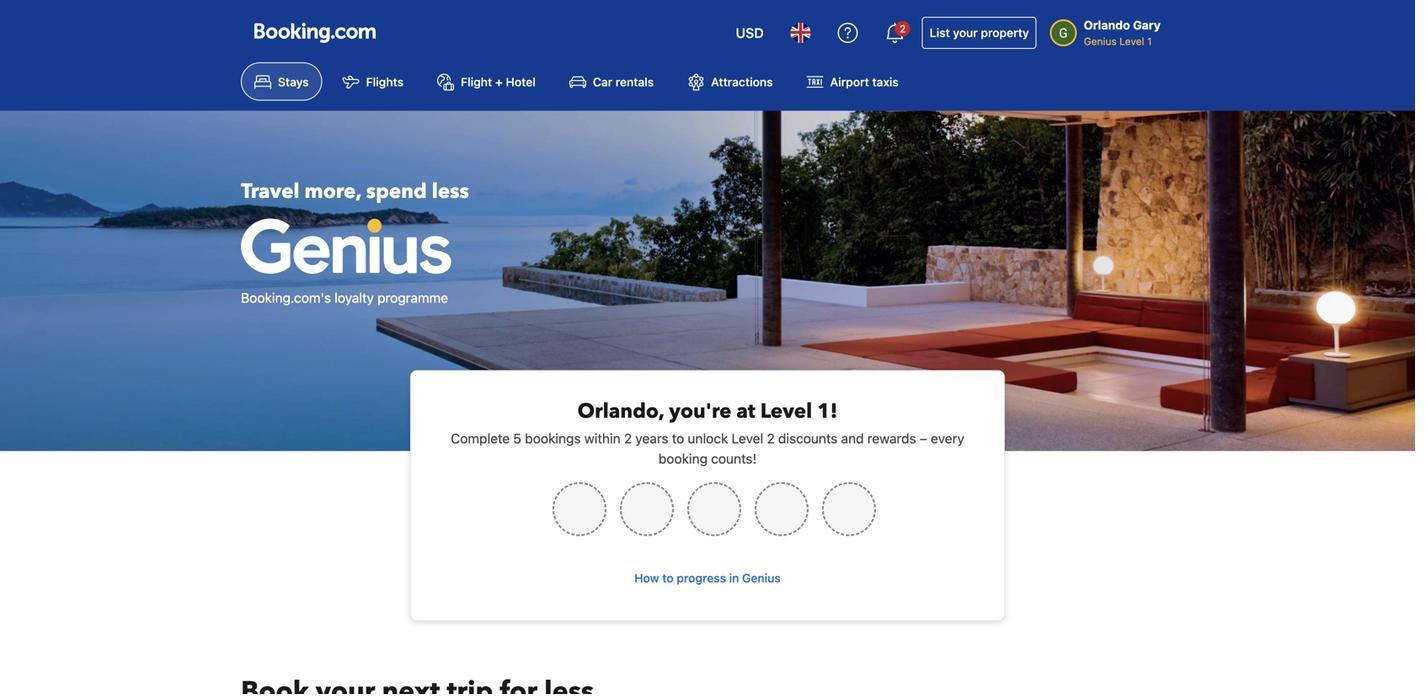 Task type: vqa. For each thing, say whether or not it's contained in the screenshot.
8 in checkbox
no



Task type: locate. For each thing, give the bounding box(es) containing it.
level up discounts
[[761, 398, 813, 425]]

progress
[[677, 571, 726, 585]]

hotel
[[506, 75, 536, 89]]

2 vertical spatial level
[[732, 431, 764, 447]]

airport
[[831, 75, 870, 89]]

spend
[[366, 178, 427, 205]]

to
[[672, 431, 685, 447], [663, 571, 674, 585]]

level left 1
[[1120, 35, 1145, 47]]

complete
[[451, 431, 510, 447]]

unlock
[[688, 431, 728, 447]]

programme
[[378, 290, 448, 306]]

discounts
[[779, 431, 838, 447]]

genius
[[1084, 35, 1117, 47], [743, 571, 781, 585]]

to right how
[[663, 571, 674, 585]]

0 vertical spatial level
[[1120, 35, 1145, 47]]

2
[[900, 23, 906, 35], [624, 431, 632, 447], [767, 431, 775, 447]]

0 vertical spatial genius
[[1084, 35, 1117, 47]]

in
[[730, 571, 739, 585]]

booking.com online hotel reservations image
[[255, 23, 376, 43]]

orlando,
[[578, 398, 664, 425]]

1 vertical spatial genius
[[743, 571, 781, 585]]

taxis
[[873, 75, 899, 89]]

2 left list in the right of the page
[[900, 23, 906, 35]]

level up the counts!
[[732, 431, 764, 447]]

2 left discounts
[[767, 431, 775, 447]]

at
[[737, 398, 756, 425]]

stays link
[[241, 62, 322, 101]]

attractions
[[711, 75, 773, 89]]

how to progress in genius
[[635, 571, 781, 585]]

car rentals
[[593, 75, 654, 89]]

and
[[842, 431, 864, 447]]

1 vertical spatial level
[[761, 398, 813, 425]]

genius right in
[[743, 571, 781, 585]]

to up booking
[[672, 431, 685, 447]]

0 horizontal spatial 2
[[624, 431, 632, 447]]

2 left years
[[624, 431, 632, 447]]

1 horizontal spatial genius
[[1084, 35, 1117, 47]]

stays
[[278, 75, 309, 89]]

2 inside 'button'
[[900, 23, 906, 35]]

2 horizontal spatial 2
[[900, 23, 906, 35]]

less
[[432, 178, 469, 205]]

–
[[920, 431, 928, 447]]

level inside orlando gary genius level 1
[[1120, 35, 1145, 47]]

genius down orlando
[[1084, 35, 1117, 47]]

travel
[[241, 178, 300, 205]]

travel more, spend less
[[241, 178, 469, 205]]

1 horizontal spatial 2
[[767, 431, 775, 447]]

0 horizontal spatial genius
[[743, 571, 781, 585]]

orlando, you're at level 1! complete 5 bookings within 2 years to unlock level 2 discounts and rewards – every booking counts!
[[451, 398, 965, 467]]

booking
[[659, 451, 708, 467]]

gary
[[1134, 18, 1161, 32]]

0 vertical spatial to
[[672, 431, 685, 447]]

rentals
[[616, 75, 654, 89]]

genius image
[[241, 219, 452, 274], [241, 219, 452, 274]]

orlando
[[1084, 18, 1131, 32]]

1 vertical spatial to
[[663, 571, 674, 585]]

+
[[495, 75, 503, 89]]

level
[[1120, 35, 1145, 47], [761, 398, 813, 425], [732, 431, 764, 447]]

1
[[1148, 35, 1152, 47]]

to inside orlando, you're at level 1! complete 5 bookings within 2 years to unlock level 2 discounts and rewards – every booking counts!
[[672, 431, 685, 447]]

car rentals link
[[556, 62, 668, 101]]

car
[[593, 75, 613, 89]]

usd
[[736, 25, 764, 41]]



Task type: describe. For each thing, give the bounding box(es) containing it.
attractions link
[[674, 62, 787, 101]]

how
[[635, 571, 660, 585]]

you're
[[669, 398, 732, 425]]

years
[[636, 431, 669, 447]]

genius inside orlando gary genius level 1
[[1084, 35, 1117, 47]]

bookings
[[525, 431, 581, 447]]

booking.com's
[[241, 290, 331, 306]]

flights
[[366, 75, 404, 89]]

airport taxis link
[[793, 62, 913, 101]]

orlando gary genius level 1
[[1084, 18, 1161, 47]]

within
[[585, 431, 621, 447]]

how to progress in genius link
[[628, 563, 788, 594]]

genius inside how to progress in genius link
[[743, 571, 781, 585]]

list
[[930, 26, 950, 40]]

list your property
[[930, 26, 1030, 40]]

list your property link
[[923, 17, 1037, 49]]

1!
[[818, 398, 838, 425]]

more,
[[305, 178, 361, 205]]

every
[[931, 431, 965, 447]]

level for at
[[761, 398, 813, 425]]

level for genius
[[1120, 35, 1145, 47]]

counts!
[[712, 451, 757, 467]]

usd button
[[726, 13, 774, 53]]

booking.com's loyalty programme
[[241, 290, 448, 306]]

flight
[[461, 75, 492, 89]]

flights link
[[329, 62, 417, 101]]

property
[[981, 26, 1030, 40]]

5
[[514, 431, 522, 447]]

2 button
[[875, 13, 916, 53]]

your
[[953, 26, 978, 40]]

airport taxis
[[831, 75, 899, 89]]

rewards
[[868, 431, 917, 447]]

to inside how to progress in genius link
[[663, 571, 674, 585]]

flight + hotel
[[461, 75, 536, 89]]

flight + hotel link
[[424, 62, 549, 101]]

loyalty
[[335, 290, 374, 306]]



